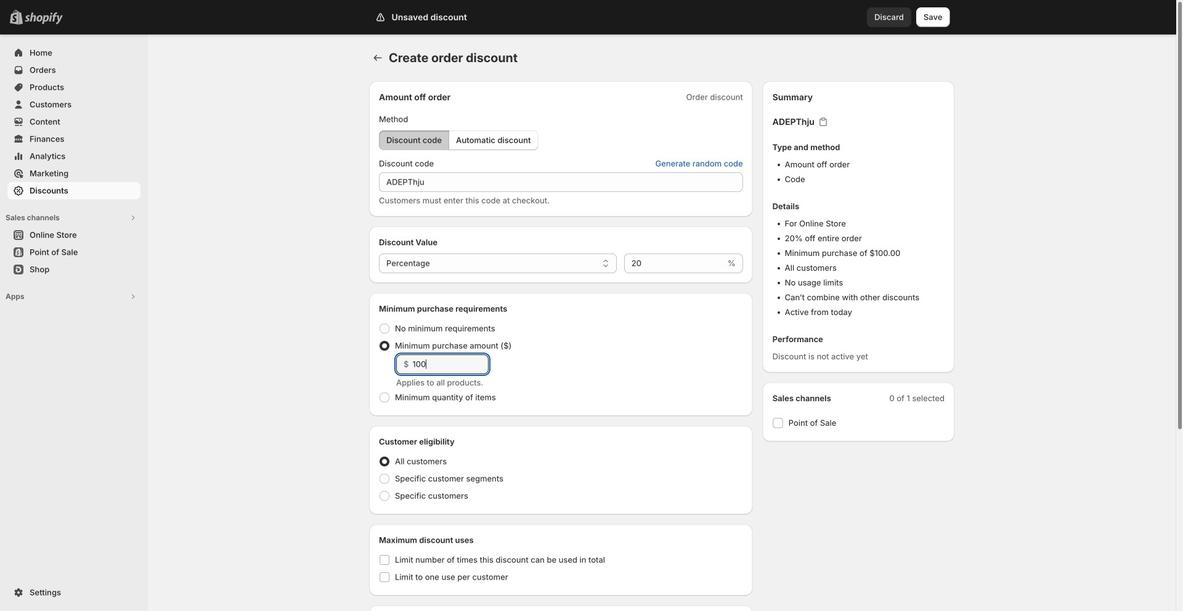 Task type: vqa. For each thing, say whether or not it's contained in the screenshot.
24 button to the right
no



Task type: describe. For each thing, give the bounding box(es) containing it.
0.00 text field
[[413, 355, 489, 375]]

shopify image
[[25, 12, 63, 24]]



Task type: locate. For each thing, give the bounding box(es) containing it.
None text field
[[379, 173, 743, 192]]

None text field
[[624, 254, 725, 274]]



